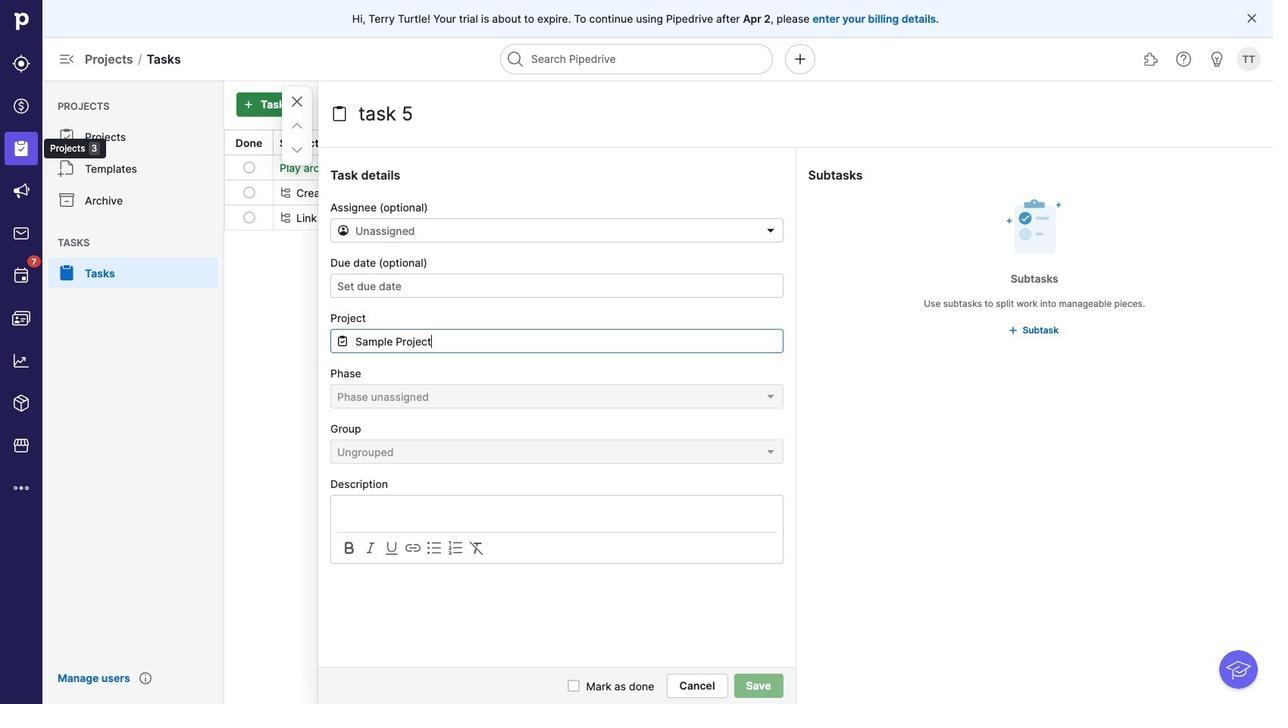 Task type: locate. For each thing, give the bounding box(es) containing it.
color secondary image inside row
[[280, 187, 292, 199]]

projects image
[[12, 140, 30, 158]]

color link image
[[1008, 325, 1020, 337]]

leads image
[[12, 55, 30, 73]]

color secondary image
[[280, 212, 292, 224], [340, 539, 359, 557], [447, 539, 465, 557], [468, 539, 486, 557]]

row
[[225, 155, 1273, 180], [225, 180, 1273, 205], [225, 205, 1273, 230]]

None field
[[331, 218, 784, 243], [331, 329, 784, 353], [331, 384, 784, 409], [331, 440, 784, 464], [331, 218, 784, 243], [331, 329, 784, 353], [331, 384, 784, 409], [331, 440, 784, 464]]

None text field
[[331, 329, 784, 353]]

color primary image
[[288, 93, 306, 111], [331, 105, 349, 123], [861, 136, 873, 149], [288, 141, 306, 159], [243, 161, 255, 174], [243, 187, 255, 199], [337, 335, 349, 347], [765, 390, 777, 403], [765, 446, 777, 458]]

menu
[[0, 0, 106, 704], [42, 80, 224, 704]]

color undefined image
[[58, 127, 76, 146], [58, 191, 76, 209], [58, 264, 76, 282], [12, 267, 30, 285]]

sales assistant image
[[1209, 50, 1227, 68]]

0 vertical spatial menu item
[[0, 127, 42, 170]]

menu item
[[0, 127, 42, 170], [42, 258, 224, 288]]

color primary image
[[1246, 12, 1259, 24], [288, 117, 306, 135], [243, 212, 255, 224], [337, 224, 350, 237], [765, 224, 777, 237], [568, 680, 580, 692]]

2 row from the top
[[225, 180, 1273, 205]]

sales inbox image
[[12, 224, 30, 243]]

Search Pipedrive field
[[500, 44, 773, 74]]

menu toggle image
[[58, 50, 76, 68]]

contacts image
[[12, 309, 30, 328]]

grid
[[224, 129, 1274, 230]]

color secondary image
[[280, 187, 292, 199], [362, 539, 380, 557], [383, 539, 401, 557], [404, 539, 422, 557], [425, 539, 444, 557]]

home image
[[10, 10, 33, 33]]



Task type: vqa. For each thing, say whether or not it's contained in the screenshot.
bottom color undefined icon
no



Task type: describe. For each thing, give the bounding box(es) containing it.
3 row from the top
[[225, 205, 1273, 230]]

knowledge center bot, also known as kc bot is an onboarding assistant that allows you to see the list of onboarding items in one place for quick and easy reference. this improves your in-app experience. image
[[1220, 651, 1259, 689]]

insights image
[[12, 352, 30, 370]]

1 row from the top
[[225, 155, 1273, 180]]

quick help image
[[1175, 50, 1193, 68]]

1 vertical spatial menu item
[[42, 258, 224, 288]]

campaigns image
[[12, 182, 30, 200]]

marketplace image
[[12, 437, 30, 455]]

products image
[[12, 394, 30, 412]]

Set due date text field
[[331, 274, 784, 298]]

info image
[[139, 673, 151, 685]]

color primary inverted image
[[240, 99, 258, 111]]

Task field
[[355, 99, 590, 129]]

quick add image
[[792, 50, 810, 68]]

more image
[[12, 479, 30, 497]]

deals image
[[12, 97, 30, 115]]

color undefined image
[[58, 159, 76, 177]]



